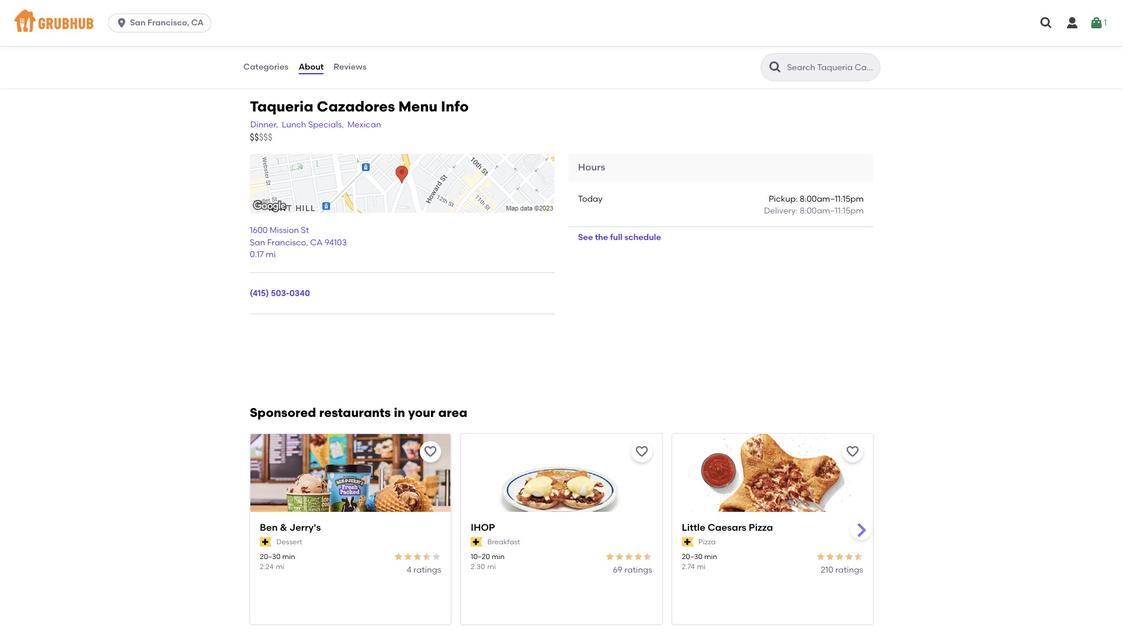 Task type: describe. For each thing, give the bounding box(es) containing it.
2 ratings from the left
[[624, 566, 652, 576]]

(415) 503-0340
[[250, 289, 310, 299]]

svg image
[[1065, 16, 1079, 30]]

mi for ihop
[[487, 564, 496, 572]]

dinner,
[[250, 120, 278, 130]]

area
[[438, 406, 467, 421]]

little caesars pizza link
[[682, 522, 863, 535]]

about button
[[298, 46, 324, 89]]

(415)
[[250, 289, 269, 299]]

2 save this restaurant button from the left
[[631, 442, 652, 463]]

mexican
[[347, 120, 381, 130]]

ihop logo image
[[461, 435, 662, 534]]

breakfast
[[487, 538, 520, 547]]

francisco
[[267, 238, 306, 248]]

save this restaurant button for pizza
[[842, 442, 863, 463]]

menu
[[399, 98, 438, 115]]

ben
[[260, 523, 278, 534]]

mi inside 1600 mission st san francisco , ca 94103 0.17 mi
[[266, 250, 276, 260]]

svg image for san francisco, ca
[[116, 17, 128, 29]]

2.74
[[682, 564, 695, 572]]

dessert
[[276, 538, 302, 547]]

mission
[[270, 226, 299, 236]]

mi for little caesars pizza
[[697, 564, 706, 572]]

Search Taqueria Cazadores search field
[[786, 62, 876, 73]]

&
[[280, 523, 287, 534]]

min for ben & jerry's
[[282, 553, 295, 562]]

categories
[[243, 62, 289, 72]]

san francisco, ca button
[[108, 14, 216, 32]]

ca inside button
[[191, 18, 204, 28]]

lunch
[[282, 120, 306, 130]]

svg image for 1
[[1090, 16, 1104, 30]]

subscription pass image for ben & jerry's
[[260, 538, 272, 548]]

info
[[441, 98, 469, 115]]

503-
[[271, 289, 290, 299]]

dinner, lunch specials, mexican
[[250, 120, 381, 130]]

save this restaurant image for ben & jerry's
[[424, 445, 438, 460]]

see the full schedule button
[[569, 227, 671, 249]]

save this restaurant image for ihop
[[635, 445, 649, 460]]

taqueria
[[250, 98, 313, 115]]

caesars
[[708, 523, 747, 534]]

about
[[299, 62, 324, 72]]

specials,
[[308, 120, 344, 130]]

little
[[682, 523, 705, 534]]

ihop
[[471, 523, 495, 534]]

save this restaurant image
[[846, 445, 860, 460]]

10–20
[[471, 553, 490, 562]]

pickup: 8:00am–11:15pm delivery: 8:00am–11:15pm
[[764, 194, 864, 216]]

see the full schedule
[[578, 233, 661, 243]]

1 8:00am–11:15pm from the top
[[800, 194, 864, 204]]

ratings for jerry's
[[413, 566, 441, 576]]

reviews
[[334, 62, 367, 72]]

pickup:
[[769, 194, 798, 204]]

0 horizontal spatial pizza
[[699, 538, 716, 547]]

see
[[578, 233, 593, 243]]

ratings for pizza
[[835, 566, 863, 576]]

ihop link
[[471, 522, 652, 535]]

st
[[301, 226, 309, 236]]

ben & jerry's link
[[260, 522, 441, 535]]

0340
[[290, 289, 310, 299]]

delivery:
[[764, 206, 798, 216]]



Task type: locate. For each thing, give the bounding box(es) containing it.
$$$$$
[[250, 132, 273, 143]]

sponsored restaurants in your area
[[250, 406, 467, 421]]

min inside 20–30 min 2.24 mi
[[282, 553, 295, 562]]

1600 mission st san francisco , ca 94103 0.17 mi
[[250, 226, 347, 260]]

mi right 2.74
[[697, 564, 706, 572]]

1 horizontal spatial pizza
[[749, 523, 773, 534]]

svg image right svg image
[[1090, 16, 1104, 30]]

min
[[282, 553, 295, 562], [492, 553, 505, 562], [704, 553, 717, 562]]

subscription pass image down the little
[[682, 538, 694, 548]]

1 horizontal spatial min
[[492, 553, 505, 562]]

10–20 min 2.30 mi
[[471, 553, 505, 572]]

reviews button
[[333, 46, 367, 89]]

1 vertical spatial pizza
[[699, 538, 716, 547]]

3 save this restaurant button from the left
[[842, 442, 863, 463]]

0 vertical spatial san
[[130, 18, 146, 28]]

mi inside 20–30 min 2.24 mi
[[276, 564, 284, 572]]

1600
[[250, 226, 268, 236]]

2 horizontal spatial svg image
[[1090, 16, 1104, 30]]

0 horizontal spatial 20–30
[[260, 553, 281, 562]]

94103
[[325, 238, 347, 248]]

20–30 inside 20–30 min 2.24 mi
[[260, 553, 281, 562]]

3 min from the left
[[704, 553, 717, 562]]

0.17
[[250, 250, 264, 260]]

1 horizontal spatial subscription pass image
[[471, 538, 483, 548]]

subscription pass image
[[260, 538, 272, 548], [471, 538, 483, 548], [682, 538, 694, 548]]

ca right francisco,
[[191, 18, 204, 28]]

0 horizontal spatial min
[[282, 553, 295, 562]]

0 horizontal spatial san
[[130, 18, 146, 28]]

subscription pass image for ihop
[[471, 538, 483, 548]]

0 horizontal spatial subscription pass image
[[260, 538, 272, 548]]

little caesars pizza
[[682, 523, 773, 534]]

min down dessert
[[282, 553, 295, 562]]

sponsored
[[250, 406, 316, 421]]

ben & jerry's
[[260, 523, 321, 534]]

san
[[130, 18, 146, 28], [250, 238, 265, 248]]

69
[[613, 566, 622, 576]]

20–30 up 2.74
[[682, 553, 703, 562]]

ca
[[191, 18, 204, 28], [310, 238, 323, 248]]

pizza down the little
[[699, 538, 716, 547]]

cazadores
[[317, 98, 395, 115]]

69 ratings
[[613, 566, 652, 576]]

san inside 1600 mission st san francisco , ca 94103 0.17 mi
[[250, 238, 265, 248]]

mi inside 20–30 min 2.74 mi
[[697, 564, 706, 572]]

svg image left svg image
[[1039, 16, 1053, 30]]

ratings right '69'
[[624, 566, 652, 576]]

2.24
[[260, 564, 274, 572]]

1 vertical spatial san
[[250, 238, 265, 248]]

mi right 2.30
[[487, 564, 496, 572]]

ca right ','
[[310, 238, 323, 248]]

min for ihop
[[492, 553, 505, 562]]

the
[[595, 233, 608, 243]]

210 ratings
[[821, 566, 863, 576]]

subscription pass image up 10–20
[[471, 538, 483, 548]]

min down caesars in the bottom right of the page
[[704, 553, 717, 562]]

20–30 min 2.24 mi
[[260, 553, 295, 572]]

ratings right 4
[[413, 566, 441, 576]]

ca inside 1600 mission st san francisco , ca 94103 0.17 mi
[[310, 238, 323, 248]]

2 horizontal spatial subscription pass image
[[682, 538, 694, 548]]

0 vertical spatial pizza
[[749, 523, 773, 534]]

little caesars pizza logo image
[[672, 435, 873, 534]]

save this restaurant button for jerry's
[[420, 442, 441, 463]]

svg image inside san francisco, ca button
[[116, 17, 128, 29]]

1 vertical spatial ca
[[310, 238, 323, 248]]

1 vertical spatial 8:00am–11:15pm
[[800, 206, 864, 216]]

2 horizontal spatial ratings
[[835, 566, 863, 576]]

ben & jerry's logo image
[[250, 435, 451, 534]]

1 horizontal spatial ratings
[[624, 566, 652, 576]]

4 ratings
[[407, 566, 441, 576]]

1 horizontal spatial san
[[250, 238, 265, 248]]

ratings right 210
[[835, 566, 863, 576]]

$$
[[250, 132, 259, 143]]

2 8:00am–11:15pm from the top
[[800, 206, 864, 216]]

,
[[306, 238, 308, 248]]

lunch specials, button
[[281, 119, 345, 132]]

san up the 0.17
[[250, 238, 265, 248]]

20–30 up 2.24
[[260, 553, 281, 562]]

mi
[[266, 250, 276, 260], [276, 564, 284, 572], [487, 564, 496, 572], [697, 564, 706, 572]]

8:00am–11:15pm right pickup:
[[800, 194, 864, 204]]

your
[[408, 406, 435, 421]]

subscription pass image down ben
[[260, 538, 272, 548]]

min inside 20–30 min 2.74 mi
[[704, 553, 717, 562]]

pizza right caesars in the bottom right of the page
[[749, 523, 773, 534]]

mi right the 0.17
[[266, 250, 276, 260]]

mi inside 10–20 min 2.30 mi
[[487, 564, 496, 572]]

1 horizontal spatial ca
[[310, 238, 323, 248]]

san inside button
[[130, 18, 146, 28]]

210
[[821, 566, 833, 576]]

2 save this restaurant image from the left
[[635, 445, 649, 460]]

in
[[394, 406, 405, 421]]

1 button
[[1090, 12, 1107, 34]]

schedule
[[624, 233, 661, 243]]

2 horizontal spatial min
[[704, 553, 717, 562]]

20–30 for ben
[[260, 553, 281, 562]]

restaurants
[[319, 406, 391, 421]]

pizza
[[749, 523, 773, 534], [699, 538, 716, 547]]

mexican button
[[347, 119, 382, 132]]

star icon image
[[394, 553, 404, 562], [404, 553, 413, 562], [413, 553, 422, 562], [422, 553, 432, 562], [422, 553, 432, 562], [432, 553, 441, 562], [605, 553, 615, 562], [615, 553, 624, 562], [624, 553, 633, 562], [633, 553, 643, 562], [643, 553, 652, 562], [643, 553, 652, 562], [816, 553, 826, 562], [826, 553, 835, 562], [835, 553, 844, 562], [844, 553, 854, 562], [854, 553, 863, 562], [854, 553, 863, 562]]

(415) 503-0340 button
[[250, 288, 310, 300]]

2.30
[[471, 564, 485, 572]]

20–30
[[260, 553, 281, 562], [682, 553, 703, 562]]

1 ratings from the left
[[413, 566, 441, 576]]

jerry's
[[290, 523, 321, 534]]

full
[[610, 233, 623, 243]]

subscription pass image for little caesars pizza
[[682, 538, 694, 548]]

3 ratings from the left
[[835, 566, 863, 576]]

0 horizontal spatial save this restaurant image
[[424, 445, 438, 460]]

1 horizontal spatial 20–30
[[682, 553, 703, 562]]

main navigation navigation
[[0, 0, 1123, 46]]

mi for ben & jerry's
[[276, 564, 284, 572]]

20–30 min 2.74 mi
[[682, 553, 717, 572]]

taqueria cazadores menu info
[[250, 98, 469, 115]]

min for little caesars pizza
[[704, 553, 717, 562]]

save this restaurant button
[[420, 442, 441, 463], [631, 442, 652, 463], [842, 442, 863, 463]]

dinner, button
[[250, 119, 279, 132]]

2 20–30 from the left
[[682, 553, 703, 562]]

1 horizontal spatial save this restaurant button
[[631, 442, 652, 463]]

francisco,
[[147, 18, 189, 28]]

svg image inside 1 button
[[1090, 16, 1104, 30]]

svg image left san francisco, ca
[[116, 17, 128, 29]]

ratings
[[413, 566, 441, 576], [624, 566, 652, 576], [835, 566, 863, 576]]

2 subscription pass image from the left
[[471, 538, 483, 548]]

1 subscription pass image from the left
[[260, 538, 272, 548]]

san francisco, ca
[[130, 18, 204, 28]]

1 save this restaurant button from the left
[[420, 442, 441, 463]]

hours
[[578, 162, 605, 173]]

0 vertical spatial ca
[[191, 18, 204, 28]]

categories button
[[243, 46, 289, 89]]

2 min from the left
[[492, 553, 505, 562]]

20–30 inside 20–30 min 2.74 mi
[[682, 553, 703, 562]]

0 horizontal spatial ca
[[191, 18, 204, 28]]

0 vertical spatial 8:00am–11:15pm
[[800, 194, 864, 204]]

4
[[407, 566, 411, 576]]

san left francisco,
[[130, 18, 146, 28]]

8:00am–11:15pm right delivery:
[[800, 206, 864, 216]]

today
[[578, 194, 603, 204]]

0 horizontal spatial ratings
[[413, 566, 441, 576]]

3 subscription pass image from the left
[[682, 538, 694, 548]]

min down breakfast
[[492, 553, 505, 562]]

0 horizontal spatial save this restaurant button
[[420, 442, 441, 463]]

save this restaurant image
[[424, 445, 438, 460], [635, 445, 649, 460]]

1 horizontal spatial svg image
[[1039, 16, 1053, 30]]

min inside 10–20 min 2.30 mi
[[492, 553, 505, 562]]

svg image
[[1039, 16, 1053, 30], [1090, 16, 1104, 30], [116, 17, 128, 29]]

2 horizontal spatial save this restaurant button
[[842, 442, 863, 463]]

20–30 for little
[[682, 553, 703, 562]]

1 horizontal spatial save this restaurant image
[[635, 445, 649, 460]]

0 horizontal spatial svg image
[[116, 17, 128, 29]]

mi right 2.24
[[276, 564, 284, 572]]

8:00am–11:15pm
[[800, 194, 864, 204], [800, 206, 864, 216]]

1 save this restaurant image from the left
[[424, 445, 438, 460]]

1 min from the left
[[282, 553, 295, 562]]

1 20–30 from the left
[[260, 553, 281, 562]]

search icon image
[[768, 60, 782, 74]]

1
[[1104, 18, 1107, 28]]



Task type: vqa. For each thing, say whether or not it's contained in the screenshot.
Delivery within the button
no



